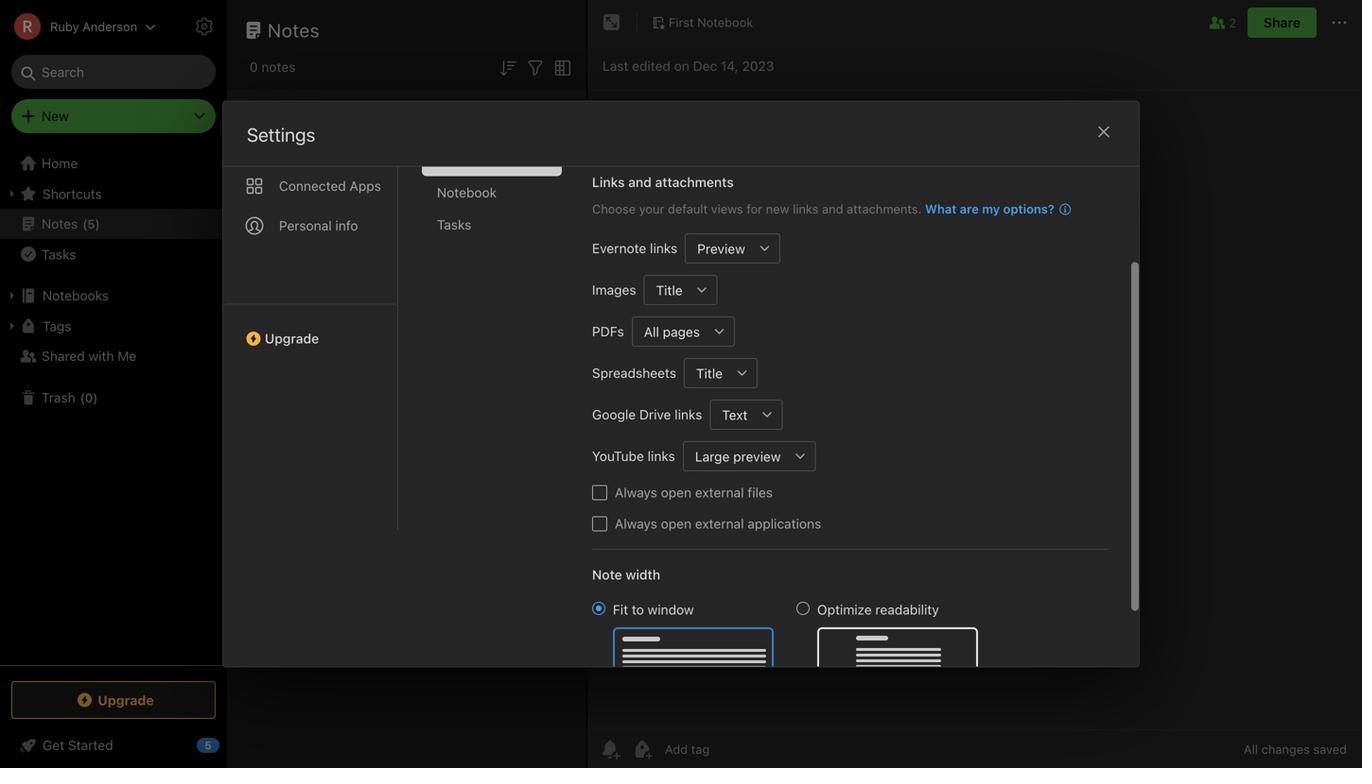 Task type: locate. For each thing, give the bounding box(es) containing it.
what
[[925, 202, 957, 216]]

notebook up '14,'
[[697, 15, 753, 29]]

tasks tab
[[422, 210, 562, 241]]

optimize
[[817, 602, 872, 618]]

2
[[1229, 15, 1236, 30]]

youtube
[[592, 449, 644, 464]]

links
[[793, 202, 819, 216], [650, 241, 677, 256], [675, 407, 702, 423], [648, 449, 675, 464]]

1 horizontal spatial notes
[[268, 19, 320, 41]]

notebook up tasks "tab"
[[437, 185, 497, 201]]

apps
[[350, 178, 381, 194]]

None search field
[[25, 55, 202, 89]]

shared with me
[[42, 349, 136, 364]]

(
[[83, 217, 87, 231], [80, 391, 85, 405]]

large
[[695, 449, 730, 465]]

external down always open external files
[[695, 516, 744, 532]]

open for always open external applications
[[661, 516, 691, 532]]

option group containing fit to window
[[592, 601, 978, 721]]

title inside choose default view option for spreadsheets field
[[696, 366, 723, 381]]

notes for 0
[[261, 59, 296, 75]]

tab list containing connected apps
[[223, 30, 398, 530]]

on
[[674, 58, 689, 74]]

0 horizontal spatial all
[[644, 324, 659, 340]]

1 vertical spatial notes
[[373, 529, 417, 549]]

readability
[[875, 602, 939, 618]]

0 horizontal spatial notes
[[42, 216, 78, 232]]

title button up 'all pages' "button"
[[644, 275, 687, 306]]

1 vertical spatial notebook
[[437, 185, 497, 201]]

google drive links
[[592, 407, 702, 423]]

0 vertical spatial title
[[656, 283, 683, 298]]

1 vertical spatial title button
[[684, 358, 727, 389]]

0 right trash
[[85, 391, 93, 405]]

1 vertical spatial notes
[[42, 216, 78, 232]]

0 vertical spatial (
[[83, 217, 87, 231]]

1 horizontal spatial tab list
[[422, 49, 577, 530]]

1 vertical spatial upgrade button
[[11, 682, 216, 720]]

0 vertical spatial )
[[95, 217, 100, 231]]

home
[[42, 156, 78, 171]]

spreadsheets
[[592, 366, 676, 381]]

0 vertical spatial open
[[661, 485, 691, 501]]

clear button
[[543, 101, 571, 114]]

links right drive
[[675, 407, 702, 423]]

0 vertical spatial 0
[[250, 59, 258, 75]]

connected
[[279, 178, 346, 194]]

external for applications
[[695, 516, 744, 532]]

tab list for links and attachments
[[422, 49, 577, 530]]

0 horizontal spatial upgrade button
[[11, 682, 216, 720]]

Always open external applications checkbox
[[592, 517, 607, 532]]

fit
[[613, 602, 628, 618]]

title for spreadsheets
[[696, 366, 723, 381]]

settings
[[238, 19, 287, 34], [247, 123, 315, 146]]

0 horizontal spatial notes
[[261, 59, 296, 75]]

Fit to window radio
[[592, 602, 605, 616]]

tasks inside button
[[42, 247, 76, 262]]

1 horizontal spatial tasks
[[437, 217, 471, 233]]

) inside notes ( 5 )
[[95, 217, 100, 231]]

preview
[[697, 241, 745, 257]]

always for always open external files
[[615, 485, 657, 501]]

tab list
[[223, 30, 398, 530], [422, 49, 577, 530]]

no
[[347, 529, 369, 549]]

( inside trash ( 0 )
[[80, 391, 85, 405]]

always right always open external applications checkbox
[[615, 516, 657, 532]]

1 vertical spatial 0
[[85, 391, 93, 405]]

and left attachments.
[[822, 202, 843, 216]]

option group
[[592, 601, 978, 721]]

1 vertical spatial always
[[615, 516, 657, 532]]

) inside trash ( 0 )
[[93, 391, 98, 405]]

title inside 'field'
[[656, 283, 683, 298]]

notes left 5
[[42, 216, 78, 232]]

1 horizontal spatial upgrade
[[265, 331, 319, 347]]

notebook inside button
[[697, 15, 753, 29]]

always
[[615, 485, 657, 501], [615, 516, 657, 532]]

0 horizontal spatial notebook
[[437, 185, 497, 201]]

with
[[88, 349, 114, 364]]

1 horizontal spatial 0
[[250, 59, 258, 75]]

0 vertical spatial title button
[[644, 275, 687, 306]]

intense
[[273, 132, 318, 148]]

( inside notes ( 5 )
[[83, 217, 87, 231]]

1 horizontal spatial title
[[696, 366, 723, 381]]

0 horizontal spatial upgrade
[[98, 693, 154, 709]]

notebook inside tab
[[437, 185, 497, 201]]

0 down "settings" tooltip
[[250, 59, 258, 75]]

note window element
[[587, 0, 1362, 769]]

1 vertical spatial title
[[696, 366, 723, 381]]

clear
[[543, 101, 571, 114]]

title button down choose default view option for pdfs field
[[684, 358, 727, 389]]

all inside "button"
[[644, 324, 659, 340]]

settings up 0 notes
[[238, 19, 287, 34]]

notes
[[268, 19, 320, 41], [42, 216, 78, 232]]

choose
[[592, 202, 636, 216]]

open up always open external applications
[[661, 485, 691, 501]]

note width
[[592, 568, 660, 583]]

0 vertical spatial upgrade
[[265, 331, 319, 347]]

1 vertical spatial upgrade
[[98, 693, 154, 709]]

1 vertical spatial open
[[661, 516, 691, 532]]

Choose default view option for Google Drive links field
[[710, 400, 783, 430]]

title up "text" button
[[696, 366, 723, 381]]

1 external from the top
[[695, 485, 744, 501]]

always right always open external files option
[[615, 485, 657, 501]]

first notebook button
[[645, 9, 760, 36]]

1 horizontal spatial notes
[[373, 529, 417, 549]]

Note Editor text field
[[587, 91, 1362, 730]]

( down shortcuts
[[83, 217, 87, 231]]

5
[[87, 217, 95, 231]]

Always open external files checkbox
[[592, 486, 607, 501]]

links down drive
[[648, 449, 675, 464]]

0 vertical spatial all
[[644, 324, 659, 340]]

0 vertical spatial upgrade button
[[223, 304, 397, 354]]

add tag image
[[631, 739, 654, 761]]

external for files
[[695, 485, 744, 501]]

expand note image
[[601, 11, 623, 34]]

notes for notes ( 5 )
[[42, 216, 78, 232]]

always for always open external applications
[[615, 516, 657, 532]]

text button
[[710, 400, 752, 430]]

( right trash
[[80, 391, 85, 405]]

tasks
[[437, 217, 471, 233], [42, 247, 76, 262]]

1 horizontal spatial all
[[1244, 743, 1258, 757]]

title
[[656, 283, 683, 298], [696, 366, 723, 381]]

links and attachments
[[592, 175, 734, 190]]

edited
[[632, 58, 671, 74]]

upgrade button
[[223, 304, 397, 354], [11, 682, 216, 720]]

settings down filters
[[247, 123, 315, 146]]

open for always open external files
[[661, 485, 691, 501]]

connected apps
[[279, 178, 381, 194]]

me
[[118, 349, 136, 364]]

1 horizontal spatial upgrade button
[[223, 304, 397, 354]]

all pages button
[[632, 317, 705, 347]]

tree
[[0, 148, 227, 665]]

1 vertical spatial and
[[822, 202, 843, 216]]

0 horizontal spatial tab list
[[223, 30, 398, 530]]

all left changes
[[1244, 743, 1258, 757]]

tab list for notebook
[[223, 30, 398, 530]]

google
[[592, 407, 636, 423]]

1 vertical spatial )
[[93, 391, 98, 405]]

1 vertical spatial tasks
[[42, 247, 76, 262]]

found
[[421, 529, 466, 549]]

0 horizontal spatial 0
[[85, 391, 93, 405]]

trash ( 0 )
[[42, 390, 98, 406]]

tasks down notebook tab
[[437, 217, 471, 233]]

all left pages
[[644, 324, 659, 340]]

share
[[1264, 15, 1301, 30]]

and
[[628, 175, 652, 190], [822, 202, 843, 216]]

tasks down notes ( 5 )
[[42, 247, 76, 262]]

tab list containing notebook
[[422, 49, 577, 530]]

notes
[[261, 59, 296, 75], [373, 529, 417, 549]]

options?
[[1003, 202, 1054, 216]]

2 external from the top
[[695, 516, 744, 532]]

1 horizontal spatial notebook
[[697, 15, 753, 29]]

notes right no
[[373, 529, 417, 549]]

and up your on the top of page
[[628, 175, 652, 190]]

1 open from the top
[[661, 485, 691, 501]]

1 horizontal spatial and
[[822, 202, 843, 216]]

0 vertical spatial settings
[[238, 19, 287, 34]]

0 vertical spatial notebook
[[697, 15, 753, 29]]

2 open from the top
[[661, 516, 691, 532]]

large preview
[[695, 449, 781, 465]]

1 vertical spatial external
[[695, 516, 744, 532]]

all for all changes saved
[[1244, 743, 1258, 757]]

2 always from the top
[[615, 516, 657, 532]]

Choose default view option for PDFs field
[[632, 317, 735, 347]]

0 horizontal spatial title
[[656, 283, 683, 298]]

settings image
[[193, 15, 216, 38]]

upgrade
[[265, 331, 319, 347], [98, 693, 154, 709]]

0 vertical spatial tasks
[[437, 217, 471, 233]]

open
[[661, 485, 691, 501], [661, 516, 691, 532]]

0 inside trash ( 0 )
[[85, 391, 93, 405]]

0
[[250, 59, 258, 75], [85, 391, 93, 405]]

0 vertical spatial always
[[615, 485, 657, 501]]

0 vertical spatial external
[[695, 485, 744, 501]]

shared with me link
[[0, 341, 226, 372]]

external up always open external applications
[[695, 485, 744, 501]]

first
[[669, 15, 694, 29]]

notebooks
[[43, 288, 109, 304]]

0 notes
[[250, 59, 296, 75]]

0 vertical spatial and
[[628, 175, 652, 190]]

1 always from the top
[[615, 485, 657, 501]]

0 horizontal spatial and
[[628, 175, 652, 190]]

title up 'all pages' "button"
[[656, 283, 683, 298]]

all
[[644, 324, 659, 340], [1244, 743, 1258, 757]]

all inside note window element
[[1244, 743, 1258, 757]]

0 vertical spatial notes
[[261, 59, 296, 75]]

title button for spreadsheets
[[684, 358, 727, 389]]

) right trash
[[93, 391, 98, 405]]

expand notebooks image
[[5, 288, 20, 304]]

0 vertical spatial notes
[[268, 19, 320, 41]]

applications
[[748, 516, 821, 532]]

notes up 0 notes
[[268, 19, 320, 41]]

links
[[592, 175, 625, 190]]

1 vertical spatial all
[[1244, 743, 1258, 757]]

open down always open external files
[[661, 516, 691, 532]]

) down shortcuts 'button'
[[95, 217, 100, 231]]

notes up filters
[[261, 59, 296, 75]]

changes
[[1261, 743, 1310, 757]]

0 horizontal spatial tasks
[[42, 247, 76, 262]]

notes inside tree
[[42, 216, 78, 232]]

)
[[95, 217, 100, 231], [93, 391, 98, 405]]

1 vertical spatial (
[[80, 391, 85, 405]]



Task type: describe. For each thing, give the bounding box(es) containing it.
tasks inside tasks "tab"
[[437, 217, 471, 233]]

intense button
[[245, 125, 349, 155]]

share button
[[1247, 8, 1317, 38]]

preview button
[[685, 234, 750, 264]]

for
[[747, 202, 762, 216]]

filters
[[246, 101, 289, 114]]

( for notes
[[83, 217, 87, 231]]

notebook tab
[[422, 177, 562, 209]]

window
[[648, 602, 694, 618]]

new
[[766, 202, 789, 216]]

views
[[711, 202, 743, 216]]

all pages
[[644, 324, 700, 340]]

( for trash
[[80, 391, 85, 405]]

pages
[[663, 324, 700, 340]]

all for all pages
[[644, 324, 659, 340]]

no notes found
[[347, 529, 466, 549]]

2 button
[[1206, 11, 1236, 34]]

attachments
[[655, 175, 734, 190]]

your
[[639, 202, 664, 216]]

2023
[[742, 58, 774, 74]]

fit to window
[[613, 602, 694, 618]]

my
[[982, 202, 1000, 216]]

settings inside tooltip
[[238, 19, 287, 34]]

width
[[626, 568, 660, 583]]

always open external applications
[[615, 516, 821, 532]]

files
[[748, 485, 773, 501]]

tasks button
[[0, 239, 226, 270]]

links down your on the top of page
[[650, 241, 677, 256]]

title for images
[[656, 283, 683, 298]]

tree containing home
[[0, 148, 227, 665]]

expand tags image
[[5, 319, 20, 334]]

notebooks link
[[0, 281, 226, 311]]

last
[[602, 58, 628, 74]]

shortcuts
[[43, 186, 102, 202]]

dec
[[693, 58, 717, 74]]

optimize readability
[[817, 602, 939, 618]]

title button for images
[[644, 275, 687, 306]]

what are my options?
[[925, 202, 1054, 216]]

home link
[[0, 148, 227, 179]]

youtube links
[[592, 449, 675, 464]]

tags
[[43, 319, 71, 334]]

settings tooltip
[[210, 8, 302, 45]]

personal info
[[279, 218, 358, 234]]

add a reminder image
[[599, 739, 621, 761]]

info
[[335, 218, 358, 234]]

shared
[[42, 349, 85, 364]]

text
[[722, 407, 748, 423]]

trash
[[42, 390, 75, 406]]

attachments.
[[847, 202, 922, 216]]

tags button
[[0, 311, 226, 341]]

Choose default view option for Spreadsheets field
[[684, 358, 758, 389]]

14,
[[721, 58, 738, 74]]

close image
[[1092, 121, 1115, 143]]

evernote links
[[592, 241, 677, 256]]

new button
[[11, 99, 216, 133]]

) for notes
[[95, 217, 100, 231]]

personal
[[279, 218, 332, 234]]

Choose default view option for Evernote links field
[[685, 234, 780, 264]]

notes for notes
[[268, 19, 320, 41]]

links right new
[[793, 202, 819, 216]]

all changes saved
[[1244, 743, 1347, 757]]

are
[[960, 202, 979, 216]]

notes for no
[[373, 529, 417, 549]]

Search text field
[[25, 55, 202, 89]]

large preview button
[[683, 442, 786, 472]]

preview
[[733, 449, 781, 465]]

shortcuts button
[[0, 179, 226, 209]]

) for trash
[[93, 391, 98, 405]]

Optimize readability radio
[[796, 602, 810, 616]]

1 vertical spatial settings
[[247, 123, 315, 146]]

always open external files
[[615, 485, 773, 501]]

notes ( 5 )
[[42, 216, 100, 232]]

saved
[[1313, 743, 1347, 757]]

note
[[592, 568, 622, 583]]

pdfs
[[592, 324, 624, 340]]

evernote
[[592, 241, 646, 256]]

default
[[668, 202, 708, 216]]

images
[[592, 282, 636, 298]]

drive
[[639, 407, 671, 423]]

first notebook
[[669, 15, 753, 29]]

choose your default views for new links and attachments.
[[592, 202, 922, 216]]

Choose default view option for Images field
[[644, 275, 718, 306]]

to
[[632, 602, 644, 618]]

last edited on dec 14, 2023
[[602, 58, 774, 74]]

new
[[42, 108, 69, 124]]

Choose default view option for YouTube links field
[[683, 442, 816, 472]]



Task type: vqa. For each thing, say whether or not it's contained in the screenshot.


